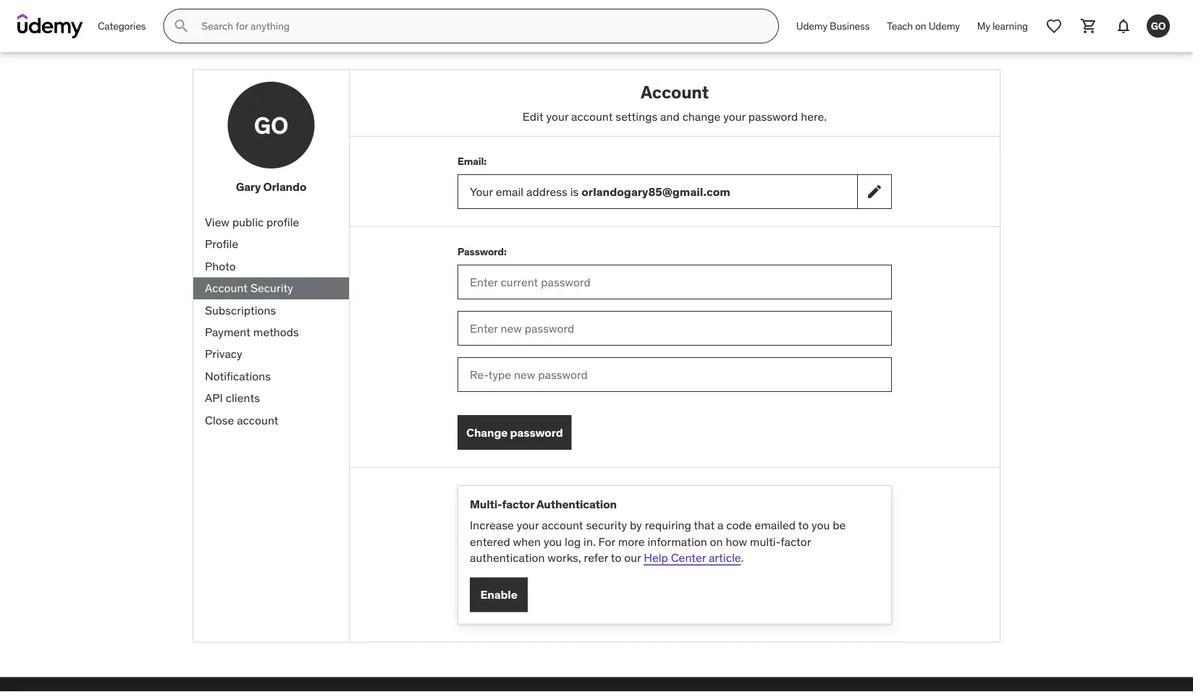 Task type: vqa. For each thing, say whether or not it's contained in the screenshot.
My
yes



Task type: locate. For each thing, give the bounding box(es) containing it.
help center article .
[[644, 551, 744, 566]]

1 horizontal spatial udemy
[[929, 19, 960, 32]]

password inside account edit your account settings and change your password here.
[[749, 109, 798, 124]]

account inside account edit your account settings and change your password here.
[[571, 109, 613, 124]]

0 horizontal spatial password
[[510, 425, 563, 440]]

udemy business
[[796, 19, 870, 32]]

how
[[726, 535, 747, 549]]

account left settings
[[571, 109, 613, 124]]

account down photo
[[205, 281, 248, 296]]

1 horizontal spatial on
[[915, 19, 926, 32]]

1 vertical spatial account
[[205, 281, 248, 296]]

change password button
[[458, 416, 572, 450]]

account
[[641, 81, 709, 103], [205, 281, 248, 296]]

go link
[[1141, 9, 1176, 43]]

increase your account security by requiring that a code emailed to you be entered when you log in. for more information on how multi-factor authentication works, refer to our
[[470, 518, 846, 566]]

0 horizontal spatial to
[[611, 551, 621, 566]]

factor
[[502, 498, 534, 512], [781, 535, 811, 549]]

account inside view public profile profile photo account security subscriptions payment methods privacy notifications api clients close account
[[237, 413, 278, 428]]

help
[[644, 551, 668, 566]]

go
[[1151, 19, 1166, 32], [254, 111, 288, 140]]

submit search image
[[173, 17, 190, 35]]

you up works,
[[544, 535, 562, 549]]

2 horizontal spatial your
[[723, 109, 746, 124]]

to left our
[[611, 551, 621, 566]]

on right teach
[[915, 19, 926, 32]]

go up gary orlando on the left of the page
[[254, 111, 288, 140]]

profile
[[266, 215, 299, 230]]

Password: password field
[[458, 265, 892, 300]]

udemy left business
[[796, 19, 828, 32]]

emailed
[[755, 518, 796, 533]]

1 horizontal spatial factor
[[781, 535, 811, 549]]

.
[[741, 551, 744, 566]]

clients
[[226, 391, 260, 406]]

0 horizontal spatial account
[[205, 281, 248, 296]]

your right change
[[723, 109, 746, 124]]

2 vertical spatial account
[[542, 518, 583, 533]]

more
[[618, 535, 645, 549]]

account inside increase your account security by requiring that a code emailed to you be entered when you log in. for more information on how multi-factor authentication works, refer to our
[[542, 518, 583, 533]]

0 vertical spatial on
[[915, 19, 926, 32]]

wishlist image
[[1046, 17, 1063, 35]]

email:
[[458, 155, 487, 168]]

api
[[205, 391, 223, 406]]

account up "and"
[[641, 81, 709, 103]]

password left here.
[[749, 109, 798, 124]]

teach on udemy
[[887, 19, 960, 32]]

go inside go link
[[1151, 19, 1166, 32]]

our
[[624, 551, 641, 566]]

change
[[683, 109, 721, 124]]

and
[[660, 109, 680, 124]]

payment
[[205, 325, 251, 340]]

1 horizontal spatial password
[[749, 109, 798, 124]]

to
[[798, 518, 809, 533], [611, 551, 621, 566]]

password:
[[458, 245, 507, 258]]

factor down the emailed
[[781, 535, 811, 549]]

0 horizontal spatial on
[[710, 535, 723, 549]]

password right change
[[510, 425, 563, 440]]

2 udemy from the left
[[929, 19, 960, 32]]

on inside "link"
[[915, 19, 926, 32]]

1 vertical spatial account
[[237, 413, 278, 428]]

you left 'be'
[[812, 518, 830, 533]]

on down a
[[710, 535, 723, 549]]

password inside button
[[510, 425, 563, 440]]

your up the when
[[517, 518, 539, 533]]

account down api clients link
[[237, 413, 278, 428]]

methods
[[253, 325, 299, 340]]

log
[[565, 535, 581, 549]]

payment methods link
[[193, 322, 349, 344]]

your
[[470, 184, 493, 199]]

profile link
[[193, 234, 349, 256]]

by
[[630, 518, 642, 533]]

udemy business link
[[788, 9, 878, 43]]

0 vertical spatial account
[[571, 109, 613, 124]]

1 vertical spatial password
[[510, 425, 563, 440]]

1 horizontal spatial you
[[812, 518, 830, 533]]

0 horizontal spatial your
[[517, 518, 539, 533]]

1 vertical spatial to
[[611, 551, 621, 566]]

learning
[[993, 19, 1028, 32]]

1 horizontal spatial account
[[641, 81, 709, 103]]

on
[[915, 19, 926, 32], [710, 535, 723, 549]]

udemy left my on the top
[[929, 19, 960, 32]]

view
[[205, 215, 230, 230]]

account up the log
[[542, 518, 583, 533]]

factor up increase
[[502, 498, 534, 512]]

1 vertical spatial factor
[[781, 535, 811, 549]]

orlandogary85@gmail.com
[[582, 184, 730, 199]]

account
[[571, 109, 613, 124], [237, 413, 278, 428], [542, 518, 583, 533]]

udemy inside "link"
[[929, 19, 960, 32]]

Re-type new password password field
[[458, 358, 892, 393]]

1 horizontal spatial go
[[1151, 19, 1166, 32]]

increase
[[470, 518, 514, 533]]

api clients link
[[193, 388, 349, 410]]

change
[[466, 425, 508, 440]]

password
[[749, 109, 798, 124], [510, 425, 563, 440]]

1 vertical spatial you
[[544, 535, 562, 549]]

0 horizontal spatial you
[[544, 535, 562, 549]]

0 vertical spatial account
[[641, 81, 709, 103]]

you
[[812, 518, 830, 533], [544, 535, 562, 549]]

gary orlando
[[236, 180, 306, 194]]

0 vertical spatial factor
[[502, 498, 534, 512]]

0 horizontal spatial udemy
[[796, 19, 828, 32]]

factor inside increase your account security by requiring that a code emailed to you be entered when you log in. for more information on how multi-factor authentication works, refer to our
[[781, 535, 811, 549]]

udemy
[[796, 19, 828, 32], [929, 19, 960, 32]]

your
[[546, 109, 569, 124], [723, 109, 746, 124], [517, 518, 539, 533]]

enable button
[[470, 578, 528, 613]]

center
[[671, 551, 706, 566]]

orlando
[[263, 180, 306, 194]]

information
[[648, 535, 707, 549]]

my
[[977, 19, 990, 32]]

0 vertical spatial password
[[749, 109, 798, 124]]

1 horizontal spatial to
[[798, 518, 809, 533]]

categories button
[[89, 9, 154, 43]]

works,
[[548, 551, 581, 566]]

address
[[526, 184, 568, 199]]

public
[[232, 215, 264, 230]]

to right the emailed
[[798, 518, 809, 533]]

your inside increase your account security by requiring that a code emailed to you be entered when you log in. for more information on how multi-factor authentication works, refer to our
[[517, 518, 539, 533]]

0 horizontal spatial factor
[[502, 498, 534, 512]]

0 vertical spatial go
[[1151, 19, 1166, 32]]

multi-factor authentication
[[470, 498, 617, 512]]

go right notifications icon
[[1151, 19, 1166, 32]]

your right "edit"
[[546, 109, 569, 124]]

account inside account edit your account settings and change your password here.
[[641, 81, 709, 103]]

1 vertical spatial go
[[254, 111, 288, 140]]

1 vertical spatial on
[[710, 535, 723, 549]]



Task type: describe. For each thing, give the bounding box(es) containing it.
Search for anything text field
[[199, 14, 761, 38]]

article
[[709, 551, 741, 566]]

teach
[[887, 19, 913, 32]]

photo
[[205, 259, 236, 274]]

email
[[496, 184, 524, 199]]

1 udemy from the left
[[796, 19, 828, 32]]

authentication
[[536, 498, 617, 512]]

notifications image
[[1115, 17, 1132, 35]]

notifications
[[205, 369, 271, 384]]

refer
[[584, 551, 608, 566]]

help center article link
[[644, 551, 741, 566]]

multi-
[[470, 498, 502, 512]]

udemy image
[[17, 14, 83, 38]]

profile
[[205, 237, 238, 252]]

gary
[[236, 180, 261, 194]]

close account link
[[193, 410, 349, 432]]

a
[[718, 518, 724, 533]]

account inside view public profile profile photo account security subscriptions payment methods privacy notifications api clients close account
[[205, 281, 248, 296]]

view public profile link
[[193, 212, 349, 234]]

my learning
[[977, 19, 1028, 32]]

your email address is orlandogary85@gmail.com
[[470, 184, 730, 199]]

when
[[513, 535, 541, 549]]

view public profile profile photo account security subscriptions payment methods privacy notifications api clients close account
[[205, 215, 299, 428]]

security
[[586, 518, 627, 533]]

security
[[250, 281, 293, 296]]

privacy
[[205, 347, 242, 362]]

that
[[694, 518, 715, 533]]

here.
[[801, 109, 827, 124]]

edit email image
[[866, 183, 883, 201]]

my learning link
[[969, 9, 1037, 43]]

notifications link
[[193, 366, 349, 388]]

Enter new password password field
[[458, 311, 892, 346]]

requiring
[[645, 518, 691, 533]]

subscriptions
[[205, 303, 276, 318]]

settings
[[616, 109, 658, 124]]

authentication
[[470, 551, 545, 566]]

privacy link
[[193, 344, 349, 366]]

0 vertical spatial to
[[798, 518, 809, 533]]

in.
[[584, 535, 596, 549]]

business
[[830, 19, 870, 32]]

for
[[598, 535, 615, 549]]

0 horizontal spatial go
[[254, 111, 288, 140]]

multi-
[[750, 535, 781, 549]]

change password
[[466, 425, 563, 440]]

photo link
[[193, 256, 349, 278]]

is
[[570, 184, 579, 199]]

teach on udemy link
[[878, 9, 969, 43]]

subscriptions link
[[193, 300, 349, 322]]

edit
[[523, 109, 544, 124]]

1 horizontal spatial your
[[546, 109, 569, 124]]

0 vertical spatial you
[[812, 518, 830, 533]]

on inside increase your account security by requiring that a code emailed to you be entered when you log in. for more information on how multi-factor authentication works, refer to our
[[710, 535, 723, 549]]

enable
[[480, 588, 517, 603]]

be
[[833, 518, 846, 533]]

code
[[726, 518, 752, 533]]

shopping cart with 0 items image
[[1080, 17, 1098, 35]]

account security link
[[193, 278, 349, 300]]

categories
[[98, 19, 146, 32]]

account edit your account settings and change your password here.
[[523, 81, 827, 124]]

entered
[[470, 535, 510, 549]]

close
[[205, 413, 234, 428]]



